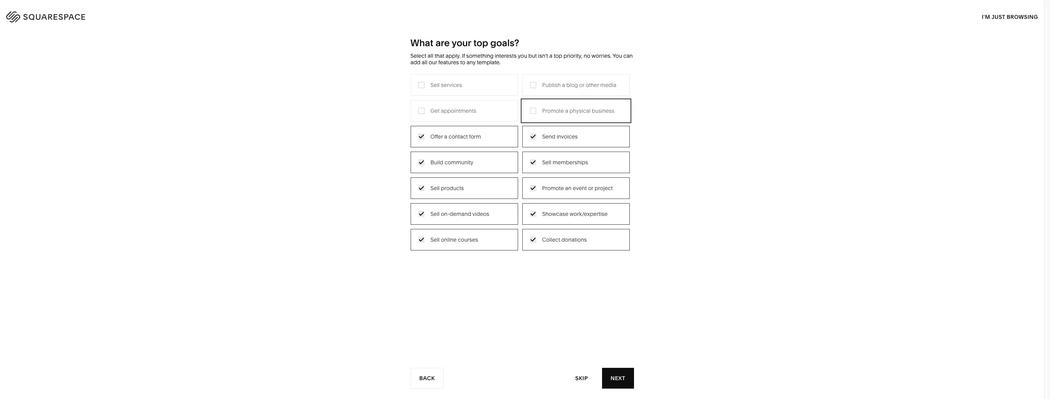 Task type: locate. For each thing, give the bounding box(es) containing it.
1 vertical spatial or
[[588, 185, 593, 192]]

offer a contact form
[[430, 133, 481, 140]]

contact
[[449, 133, 468, 140]]

all left that
[[428, 52, 433, 59]]

i'm
[[982, 13, 990, 20]]

1 horizontal spatial or
[[588, 185, 593, 192]]

project
[[595, 185, 613, 192]]

or
[[579, 82, 584, 88], [588, 185, 593, 192]]

get
[[430, 107, 440, 114]]

offer
[[430, 133, 443, 140]]

next button
[[602, 368, 634, 389]]

publish
[[542, 82, 561, 88]]

a right offer
[[444, 133, 447, 140]]

& for decor
[[542, 107, 545, 114]]

browsing
[[1007, 13, 1038, 20]]

appointments
[[441, 107, 476, 114]]

products
[[441, 185, 464, 192]]

something
[[466, 52, 494, 59]]

worries.
[[591, 52, 611, 59]]

sell products
[[430, 185, 464, 192]]

lusaka image
[[422, 263, 623, 399]]

community & non-profits
[[362, 142, 427, 149]]

sell left "on-"
[[430, 211, 440, 217]]

real
[[444, 165, 455, 172]]

log             in link
[[1015, 12, 1035, 19]]

sell left products
[[430, 185, 440, 192]]

2 promote from the top
[[542, 185, 564, 192]]

promote
[[542, 107, 564, 114], [542, 185, 564, 192]]

a
[[549, 52, 552, 59], [562, 82, 565, 88], [565, 107, 568, 114], [444, 133, 447, 140]]

home & decor link
[[525, 107, 570, 114]]

nature & animals link
[[525, 119, 576, 125]]

build
[[430, 159, 443, 166]]

podcasts
[[466, 130, 489, 137]]

media
[[600, 82, 616, 88]]

0 vertical spatial top
[[473, 37, 488, 49]]

i'm just browsing link
[[982, 6, 1038, 27]]

travel
[[444, 107, 458, 114]]

or for event
[[588, 185, 593, 192]]

all
[[428, 52, 433, 59], [422, 59, 427, 66]]

a right isn't
[[549, 52, 552, 59]]

promote for promote a physical business
[[542, 107, 564, 114]]

apply.
[[446, 52, 461, 59]]

you
[[518, 52, 527, 59]]

demand
[[450, 211, 471, 217]]

& right home
[[542, 107, 545, 114]]

community
[[445, 159, 473, 166]]

& for non-
[[393, 142, 397, 149]]

sell left memberships
[[542, 159, 551, 166]]

what
[[410, 37, 433, 49]]

to
[[460, 59, 465, 66]]

media
[[444, 130, 459, 137]]

or right blog
[[579, 82, 584, 88]]

restaurants
[[444, 119, 474, 125]]

that
[[435, 52, 444, 59]]

log             in
[[1015, 12, 1035, 19]]

0 horizontal spatial or
[[579, 82, 584, 88]]

promote an event or project
[[542, 185, 613, 192]]

blog
[[566, 82, 578, 88]]

or right event
[[588, 185, 593, 192]]

a left blog
[[562, 82, 565, 88]]

events
[[444, 142, 460, 149]]

& right media
[[461, 130, 464, 137]]

get appointments
[[430, 107, 476, 114]]

sell for sell services
[[430, 82, 440, 88]]

& right nature
[[543, 119, 547, 125]]

publish a blog or other media
[[542, 82, 616, 88]]

1 promote from the top
[[542, 107, 564, 114]]

our
[[429, 59, 437, 66]]

0 vertical spatial promote
[[542, 107, 564, 114]]

a right 'decor'
[[565, 107, 568, 114]]

promote up nature & animals link
[[542, 107, 564, 114]]

all left our
[[422, 59, 427, 66]]

1 horizontal spatial all
[[428, 52, 433, 59]]

0 vertical spatial or
[[579, 82, 584, 88]]

a for publish a blog or other media
[[562, 82, 565, 88]]

back
[[419, 375, 435, 382]]

restaurants link
[[444, 119, 481, 125]]

an
[[565, 185, 571, 192]]

sell for sell products
[[430, 185, 440, 192]]

services
[[441, 82, 462, 88]]

if
[[462, 52, 465, 59]]

sell on-demand videos
[[430, 211, 489, 217]]

professional services link
[[362, 119, 424, 125]]

animals
[[548, 119, 568, 125]]

1 vertical spatial promote
[[542, 185, 564, 192]]

lusaka element
[[422, 263, 623, 399]]

home & decor
[[525, 107, 562, 114]]

& for podcasts
[[461, 130, 464, 137]]

1 vertical spatial top
[[554, 52, 562, 59]]

sell left services
[[430, 82, 440, 88]]

next
[[611, 375, 625, 382]]

properties
[[478, 165, 504, 172]]

interests
[[495, 52, 517, 59]]

top up something
[[473, 37, 488, 49]]

sell
[[430, 82, 440, 88], [542, 159, 551, 166], [430, 185, 440, 192], [430, 211, 440, 217], [430, 236, 440, 243]]

& left non-
[[393, 142, 397, 149]]

no
[[584, 52, 590, 59]]

promote left an
[[542, 185, 564, 192]]

estate
[[456, 165, 472, 172]]

select
[[410, 52, 426, 59]]

i'm just browsing
[[982, 13, 1038, 20]]

top right isn't
[[554, 52, 562, 59]]

sell left online
[[430, 236, 440, 243]]

nature
[[525, 119, 542, 125]]

decor
[[547, 107, 562, 114]]

professional services
[[362, 119, 416, 125]]



Task type: describe. For each thing, give the bounding box(es) containing it.
0 horizontal spatial all
[[422, 59, 427, 66]]

promote a physical business
[[542, 107, 614, 114]]

but
[[528, 52, 537, 59]]

you
[[613, 52, 622, 59]]

a inside "what are your top goals? select all that apply. if something interests you but isn't a top priority, no worries. you can add all our features to any template."
[[549, 52, 552, 59]]

professional
[[362, 119, 393, 125]]

travel link
[[444, 107, 466, 114]]

features
[[438, 59, 459, 66]]

fitness
[[525, 130, 543, 137]]

non-
[[398, 142, 411, 149]]

build community
[[430, 159, 473, 166]]

online
[[441, 236, 457, 243]]

a for offer a contact form
[[444, 133, 447, 140]]

add
[[410, 59, 420, 66]]

what are your top goals? select all that apply. if something interests you but isn't a top priority, no worries. you can add all our features to any template.
[[410, 37, 633, 66]]

nature & animals
[[525, 119, 568, 125]]

business
[[592, 107, 614, 114]]

skip
[[575, 375, 588, 382]]

donations
[[561, 236, 587, 243]]

template.
[[477, 59, 501, 66]]

events link
[[444, 142, 468, 149]]

real estate & properties link
[[444, 165, 512, 172]]

log
[[1015, 12, 1027, 19]]

collect donations
[[542, 236, 587, 243]]

work/expertise
[[570, 211, 608, 217]]

just
[[992, 13, 1005, 20]]

isn't
[[538, 52, 548, 59]]

promote for promote an event or project
[[542, 185, 564, 192]]

community & non-profits link
[[362, 142, 434, 149]]

real estate & properties
[[444, 165, 504, 172]]

courses
[[458, 236, 478, 243]]

are
[[436, 37, 450, 49]]

send invoices
[[542, 133, 578, 140]]

skip button
[[567, 368, 596, 389]]

videos
[[472, 211, 489, 217]]

physical
[[570, 107, 590, 114]]

showcase work/expertise
[[542, 211, 608, 217]]

can
[[623, 52, 633, 59]]

media & podcasts
[[444, 130, 489, 137]]

invoices
[[557, 133, 578, 140]]

squarespace logo image
[[15, 9, 105, 22]]

in
[[1029, 12, 1035, 19]]

media & podcasts link
[[444, 130, 497, 137]]

home
[[525, 107, 540, 114]]

sell for sell on-demand videos
[[430, 211, 440, 217]]

other
[[586, 82, 599, 88]]

community
[[362, 142, 392, 149]]

sell services
[[430, 82, 462, 88]]

your
[[452, 37, 471, 49]]

on-
[[441, 211, 450, 217]]

squarespace logo link
[[15, 9, 219, 22]]

& right estate at the left top of the page
[[473, 165, 476, 172]]

& for animals
[[543, 119, 547, 125]]

event
[[573, 185, 587, 192]]

a for promote a physical business
[[565, 107, 568, 114]]

goals?
[[490, 37, 519, 49]]

0 horizontal spatial top
[[473, 37, 488, 49]]

1 horizontal spatial top
[[554, 52, 562, 59]]

or for blog
[[579, 82, 584, 88]]

memberships
[[553, 159, 588, 166]]

collect
[[542, 236, 560, 243]]

sell for sell memberships
[[542, 159, 551, 166]]

sell memberships
[[542, 159, 588, 166]]

form
[[469, 133, 481, 140]]

sell for sell online courses
[[430, 236, 440, 243]]

weddings
[[444, 153, 469, 160]]

sell online courses
[[430, 236, 478, 243]]

any
[[467, 59, 475, 66]]



Task type: vqa. For each thing, say whether or not it's contained in the screenshot.
the personal
no



